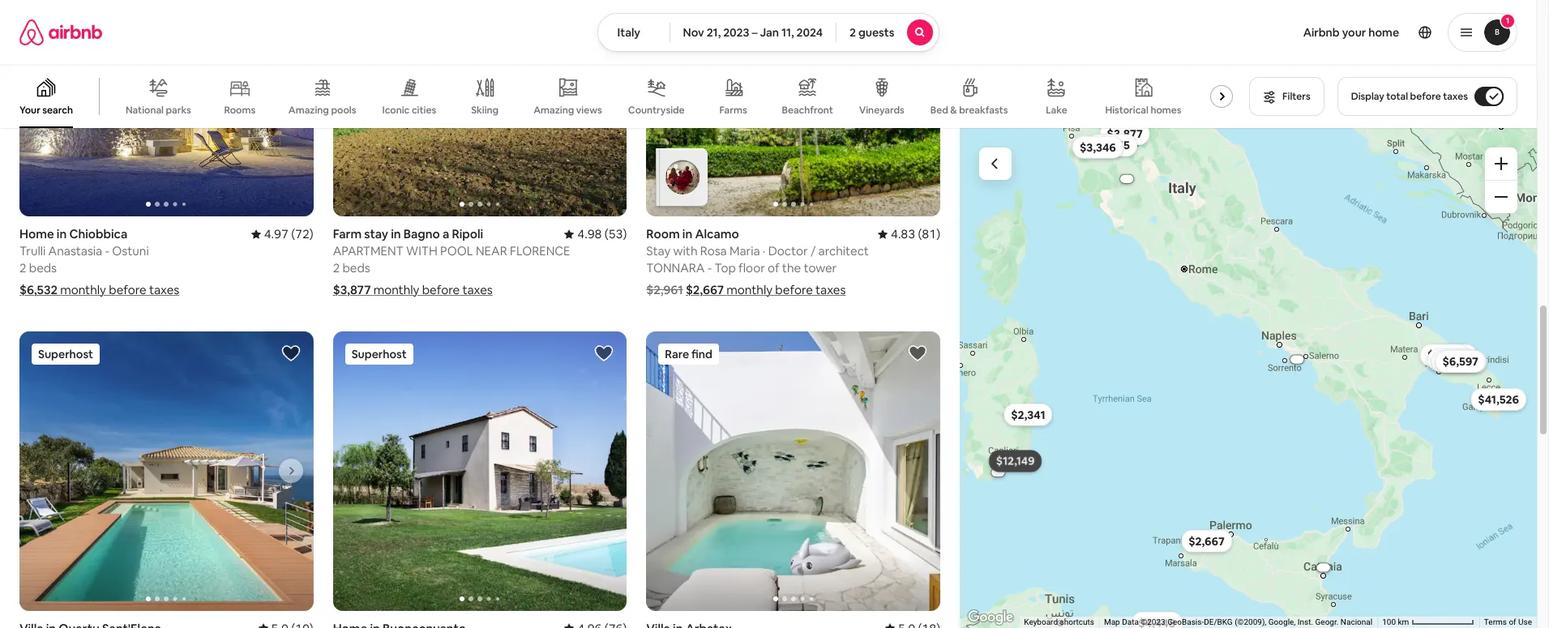 Task type: vqa. For each thing, say whether or not it's contained in the screenshot.
leftmost PLACES
no



Task type: locate. For each thing, give the bounding box(es) containing it.
4.98
[[578, 226, 602, 242]]

none search field containing italy
[[597, 13, 940, 52]]

1 vertical spatial $2,667
[[1189, 534, 1225, 548]]

monthly inside room in alcamo stay with rosa maria · doctor / architect tonnara - top floor of the tower $2,961 $2,667 monthly before taxes
[[727, 282, 773, 298]]

google image
[[964, 607, 1018, 629]]

- inside room in alcamo stay with rosa maria · doctor / architect tonnara - top floor of the tower $2,961 $2,667 monthly before taxes
[[708, 260, 712, 276]]

terms of use link
[[1485, 618, 1533, 627]]

3 monthly from the left
[[727, 282, 773, 298]]

0 horizontal spatial monthly
[[60, 282, 106, 298]]

0 vertical spatial $6,532
[[19, 282, 58, 298]]

google,
[[1269, 618, 1296, 627]]

filters button
[[1250, 77, 1325, 116]]

0 horizontal spatial in
[[57, 226, 67, 242]]

1 horizontal spatial $2,667
[[1189, 534, 1225, 548]]

in inside home in chiobbica trulli anastasia - ostuni 2 beds $6,532 monthly before taxes
[[57, 226, 67, 242]]

2 monthly from the left
[[374, 282, 420, 298]]

rosa
[[701, 243, 727, 259]]

beds
[[29, 260, 57, 276], [343, 260, 370, 276]]

before down pool
[[422, 282, 460, 298]]

0 vertical spatial -
[[105, 243, 110, 259]]

0 vertical spatial $3,877
[[1108, 126, 1143, 141]]

1 monthly from the left
[[60, 282, 106, 298]]

amazing left views
[[534, 104, 574, 117]]

nov 21, 2023 – jan 11, 2024
[[683, 25, 823, 40]]

taxes inside room in alcamo stay with rosa maria · doctor / architect tonnara - top floor of the tower $2,961 $2,667 monthly before taxes
[[816, 282, 846, 298]]

home
[[19, 226, 54, 242]]

- down chiobbica
[[105, 243, 110, 259]]

profile element
[[960, 0, 1518, 65]]

before down 'ostuni'
[[109, 282, 147, 298]]

$2,667 inside room in alcamo stay with rosa maria · doctor / architect tonnara - top floor of the tower $2,961 $2,667 monthly before taxes
[[686, 282, 724, 298]]

with
[[674, 243, 698, 259]]

$2,924
[[1435, 353, 1471, 367]]

$10,338
[[1439, 354, 1480, 369]]

before down the at the top right of the page
[[776, 282, 813, 298]]

1 horizontal spatial in
[[391, 226, 401, 242]]

$6,532 inside home in chiobbica trulli anastasia - ostuni 2 beds $6,532 monthly before taxes
[[19, 282, 58, 298]]

1 horizontal spatial $3,877
[[1108, 126, 1143, 141]]

of
[[768, 260, 780, 276], [1510, 618, 1517, 627]]

2 horizontal spatial 2
[[850, 25, 856, 40]]

1 horizontal spatial -
[[708, 260, 712, 276]]

keyboard shortcuts button
[[1025, 617, 1095, 629]]

in
[[57, 226, 67, 242], [391, 226, 401, 242], [683, 226, 693, 242]]

in for room
[[683, 226, 693, 242]]

1 vertical spatial $6,532
[[1435, 348, 1471, 363]]

homes
[[1151, 104, 1182, 117]]

$3,346 button
[[1073, 136, 1124, 158]]

$3,877 down historical
[[1108, 126, 1143, 141]]

$3,346
[[1080, 140, 1117, 154]]

$6,532
[[19, 282, 58, 298], [1435, 348, 1471, 363]]

skiing
[[471, 104, 499, 117]]

- left top
[[708, 260, 712, 276]]

tower
[[804, 260, 837, 276]]

2 beds from the left
[[343, 260, 370, 276]]

2 left guests
[[850, 25, 856, 40]]

1 vertical spatial -
[[708, 260, 712, 276]]

beds inside farm stay in bagno a ripoli apartment with pool near florence 2 beds $3,877 monthly before taxes
[[343, 260, 370, 276]]

with
[[406, 243, 438, 259]]

before inside home in chiobbica trulli anastasia - ostuni 2 beds $6,532 monthly before taxes
[[109, 282, 147, 298]]

room
[[647, 226, 680, 242]]

beds down trulli at the top left
[[29, 260, 57, 276]]

4.97
[[264, 226, 289, 242]]

2 down trulli at the top left
[[19, 260, 26, 276]]

$3,877
[[1108, 126, 1143, 141], [333, 282, 371, 298]]

1 horizontal spatial beds
[[343, 260, 370, 276]]

$12,149
[[995, 453, 1037, 469]]

chiobbica
[[69, 226, 128, 242]]

italy
[[618, 25, 641, 40]]

1 beds from the left
[[29, 260, 57, 276]]

taxes inside home in chiobbica trulli anastasia - ostuni 2 beds $6,532 monthly before taxes
[[149, 282, 179, 298]]

pools
[[331, 104, 356, 117]]

1 horizontal spatial of
[[1510, 618, 1517, 627]]

4.98 out of 5 average rating,  53 reviews image
[[565, 226, 627, 242]]

$41,526
[[1479, 392, 1520, 407]]

a
[[443, 226, 449, 242]]

in up anastasia
[[57, 226, 67, 242]]

0 horizontal spatial amazing
[[289, 104, 329, 117]]

lakefront
[[1208, 104, 1253, 117]]

group
[[647, 0, 941, 217], [0, 65, 1254, 128], [19, 332, 314, 611], [333, 332, 627, 611], [647, 332, 941, 611]]

amazing left pools
[[289, 104, 329, 117]]

0 horizontal spatial $6,532
[[19, 282, 58, 298]]

$6,597
[[1443, 354, 1479, 369]]

1 in from the left
[[57, 226, 67, 242]]

monthly down anastasia
[[60, 282, 106, 298]]

1 horizontal spatial monthly
[[374, 282, 420, 298]]

1 vertical spatial of
[[1510, 618, 1517, 627]]

0 vertical spatial $2,667
[[686, 282, 724, 298]]

0 horizontal spatial $2,667
[[686, 282, 724, 298]]

in right stay
[[391, 226, 401, 242]]

airbnb your home
[[1304, 25, 1400, 40]]

of left the use
[[1510, 618, 1517, 627]]

3 in from the left
[[683, 226, 693, 242]]

monthly down with
[[374, 282, 420, 298]]

0 horizontal spatial -
[[105, 243, 110, 259]]

2 horizontal spatial monthly
[[727, 282, 773, 298]]

your search
[[19, 104, 73, 117]]

nov
[[683, 25, 705, 40]]

before inside farm stay in bagno a ripoli apartment with pool near florence 2 beds $3,877 monthly before taxes
[[422, 282, 460, 298]]

zoom out image
[[1496, 191, 1509, 204]]

amazing for amazing pools
[[289, 104, 329, 117]]

monthly
[[60, 282, 106, 298], [374, 282, 420, 298], [727, 282, 773, 298]]

-
[[105, 243, 110, 259], [708, 260, 712, 276]]

2 down farm
[[333, 260, 340, 276]]

$3,877 inside farm stay in bagno a ripoli apartment with pool near florence 2 beds $3,877 monthly before taxes
[[333, 282, 371, 298]]

add to wishlist: home in buonconvento image
[[595, 344, 614, 363]]

1 horizontal spatial $6,532
[[1435, 348, 1471, 363]]

iconic
[[382, 104, 410, 117]]

in up with
[[683, 226, 693, 242]]

$41,526 $2,341
[[1012, 392, 1520, 422]]

apartment
[[333, 243, 404, 259]]

$6,532 button
[[1428, 344, 1478, 367]]

0 horizontal spatial 2
[[19, 260, 26, 276]]

0 horizontal spatial of
[[768, 260, 780, 276]]

in inside room in alcamo stay with rosa maria · doctor / architect tonnara - top floor of the tower $2,961 $2,667 monthly before taxes
[[683, 226, 693, 242]]

$2,667 button
[[1182, 530, 1233, 552]]

$3,877 inside button
[[1108, 126, 1143, 141]]

0 horizontal spatial beds
[[29, 260, 57, 276]]

None search field
[[597, 13, 940, 52]]

historical
[[1106, 104, 1149, 117]]

group for the 4.96 out of 5 average rating,  76 reviews image
[[333, 332, 627, 611]]

jan
[[760, 25, 779, 40]]

0 vertical spatial of
[[768, 260, 780, 276]]

4.83 (81)
[[891, 226, 941, 242]]

$3,877 down apartment
[[333, 282, 371, 298]]

group for 5.0 out of 5 average rating,  18 reviews "image"
[[647, 332, 941, 611]]

·
[[763, 243, 766, 259]]

2
[[850, 25, 856, 40], [19, 260, 26, 276], [333, 260, 340, 276]]

countryside
[[628, 104, 685, 117]]

monthly down floor
[[727, 282, 773, 298]]

1 horizontal spatial amazing
[[534, 104, 574, 117]]

$3,795
[[1428, 348, 1463, 362]]

2 horizontal spatial in
[[683, 226, 693, 242]]

1 button
[[1449, 13, 1518, 52]]

4.97 (72)
[[264, 226, 314, 242]]

$41,526 button
[[1471, 388, 1527, 411]]

/
[[811, 243, 816, 259]]

km
[[1399, 618, 1410, 627]]

views
[[576, 104, 602, 117]]

$2,667
[[686, 282, 724, 298], [1189, 534, 1225, 548]]

100 km
[[1383, 618, 1412, 627]]

1 vertical spatial $3,877
[[333, 282, 371, 298]]

of left the at the top right of the page
[[768, 260, 780, 276]]

terms of use
[[1485, 618, 1533, 627]]

group for 5.0 out of 5 average rating,  10 reviews image
[[19, 332, 314, 611]]

- inside home in chiobbica trulli anastasia - ostuni 2 beds $6,532 monthly before taxes
[[105, 243, 110, 259]]

0 horizontal spatial $3,877
[[333, 282, 371, 298]]

pool
[[440, 243, 473, 259]]

filters
[[1283, 90, 1311, 103]]

search
[[42, 104, 73, 117]]

taxes inside farm stay in bagno a ripoli apartment with pool near florence 2 beds $3,877 monthly before taxes
[[463, 282, 493, 298]]

beds down apartment
[[343, 260, 370, 276]]

$2,924 button
[[1428, 349, 1479, 371]]

airbnb
[[1304, 25, 1340, 40]]

google map
showing 34 stays. region
[[960, 122, 1538, 629]]

trulli
[[19, 243, 46, 259]]

geobasis-
[[1168, 618, 1204, 627]]

2 in from the left
[[391, 226, 401, 242]]

$2,341
[[1012, 407, 1046, 422]]

1 horizontal spatial 2
[[333, 260, 340, 276]]

alcamo
[[695, 226, 739, 242]]



Task type: describe. For each thing, give the bounding box(es) containing it.
room in alcamo stay with rosa maria · doctor / architect tonnara - top floor of the tower $2,961 $2,667 monthly before taxes
[[647, 226, 869, 298]]

lake
[[1046, 104, 1068, 117]]

bagno
[[404, 226, 440, 242]]

beds inside home in chiobbica trulli anastasia - ostuni 2 beds $6,532 monthly before taxes
[[29, 260, 57, 276]]

$10,338 button
[[1432, 350, 1488, 373]]

ripoli
[[452, 226, 484, 242]]

home
[[1369, 25, 1400, 40]]

amazing views
[[534, 104, 602, 117]]

$3,265
[[1094, 138, 1130, 152]]

100 km button
[[1378, 617, 1480, 629]]

near
[[476, 243, 507, 259]]

amazing for amazing views
[[534, 104, 574, 117]]

cities
[[412, 104, 437, 117]]

the
[[782, 260, 801, 276]]

4.97 out of 5 average rating,  72 reviews image
[[251, 226, 314, 242]]

(©2009),
[[1235, 618, 1267, 627]]

top
[[715, 260, 736, 276]]

farm
[[333, 226, 362, 242]]

21,
[[707, 25, 721, 40]]

group containing national parks
[[0, 65, 1254, 128]]

italy button
[[597, 13, 670, 52]]

$2,667 inside $2,667 'button'
[[1189, 534, 1225, 548]]

monthly inside farm stay in bagno a ripoli apartment with pool near florence 2 beds $3,877 monthly before taxes
[[374, 282, 420, 298]]

2 guests
[[850, 25, 895, 40]]

iconic cities
[[382, 104, 437, 117]]

terms
[[1485, 618, 1508, 627]]

display
[[1352, 90, 1385, 103]]

monthly inside home in chiobbica trulli anastasia - ostuni 2 beds $6,532 monthly before taxes
[[60, 282, 106, 298]]

2024
[[797, 25, 823, 40]]

florence
[[510, 243, 571, 259]]

geogr.
[[1316, 618, 1339, 627]]

4.83 out of 5 average rating,  81 reviews image
[[878, 226, 941, 242]]

zoom in image
[[1496, 157, 1509, 170]]

shortcuts
[[1060, 618, 1095, 627]]

before right total
[[1411, 90, 1442, 103]]

beachfront
[[782, 104, 834, 117]]

$3,265 button
[[1087, 134, 1138, 156]]

$12,149 button
[[987, 449, 1045, 473]]

4.96 out of 5 average rating,  76 reviews image
[[565, 621, 627, 629]]

5.0 out of 5 average rating,  10 reviews image
[[258, 621, 314, 629]]

ostuni
[[112, 243, 149, 259]]

bed & breakfasts
[[931, 104, 1008, 117]]

stay
[[364, 226, 388, 242]]

anastasia
[[48, 243, 102, 259]]

keyboard shortcuts
[[1025, 618, 1095, 627]]

de/bkg
[[1204, 618, 1233, 627]]

$6,532 inside 'button'
[[1435, 348, 1471, 363]]

map data ©2023 geobasis-de/bkg (©2009), google, inst. geogr. nacional
[[1105, 618, 1373, 627]]

5.0 out of 5 average rating,  18 reviews image
[[886, 621, 941, 629]]

$12,594
[[1290, 357, 1306, 362]]

inst.
[[1298, 618, 1314, 627]]

$12,594 button
[[1282, 355, 1314, 363]]

100
[[1383, 618, 1397, 627]]

add to wishlist: villa in arbatax image
[[908, 344, 928, 363]]

maria
[[730, 243, 760, 259]]

2 inside home in chiobbica trulli anastasia - ostuni 2 beds $6,532 monthly before taxes
[[19, 260, 26, 276]]

home in chiobbica trulli anastasia - ostuni 2 beds $6,532 monthly before taxes
[[19, 226, 179, 298]]

guests
[[859, 25, 895, 40]]

rooms
[[224, 104, 256, 117]]

nov 21, 2023 – jan 11, 2024 button
[[670, 13, 837, 52]]

farm stay in bagno a ripoli apartment with pool near florence 2 beds $3,877 monthly before taxes
[[333, 226, 571, 298]]

farms
[[720, 104, 747, 117]]

4.98 (53)
[[578, 226, 627, 242]]

map
[[1105, 618, 1121, 627]]

add to wishlist: villa in quartu sant'elena image
[[281, 344, 301, 363]]

2 inside 2 guests button
[[850, 25, 856, 40]]

in inside farm stay in bagno a ripoli apartment with pool near florence 2 beds $3,877 monthly before taxes
[[391, 226, 401, 242]]

$2,961
[[647, 282, 683, 298]]

airbnb your home link
[[1294, 15, 1410, 49]]

–
[[752, 25, 758, 40]]

data
[[1123, 618, 1139, 627]]

parks
[[166, 104, 191, 117]]

11,
[[782, 25, 794, 40]]

total
[[1387, 90, 1409, 103]]

nacional
[[1341, 618, 1373, 627]]

amazing pools
[[289, 104, 356, 117]]

(72)
[[291, 226, 314, 242]]

$2,341 button
[[1004, 403, 1053, 426]]

©2023
[[1141, 618, 1166, 627]]

keyboard
[[1025, 618, 1058, 627]]

display total before taxes
[[1352, 90, 1469, 103]]

(53)
[[605, 226, 627, 242]]

national parks
[[126, 104, 191, 117]]

2023
[[724, 25, 750, 40]]

of inside room in alcamo stay with rosa maria · doctor / architect tonnara - top floor of the tower $2,961 $2,667 monthly before taxes
[[768, 260, 780, 276]]

before inside room in alcamo stay with rosa maria · doctor / architect tonnara - top floor of the tower $2,961 $2,667 monthly before taxes
[[776, 282, 813, 298]]

breakfasts
[[960, 104, 1008, 117]]

2 inside farm stay in bagno a ripoli apartment with pool near florence 2 beds $3,877 monthly before taxes
[[333, 260, 340, 276]]

in for home
[[57, 226, 67, 242]]



